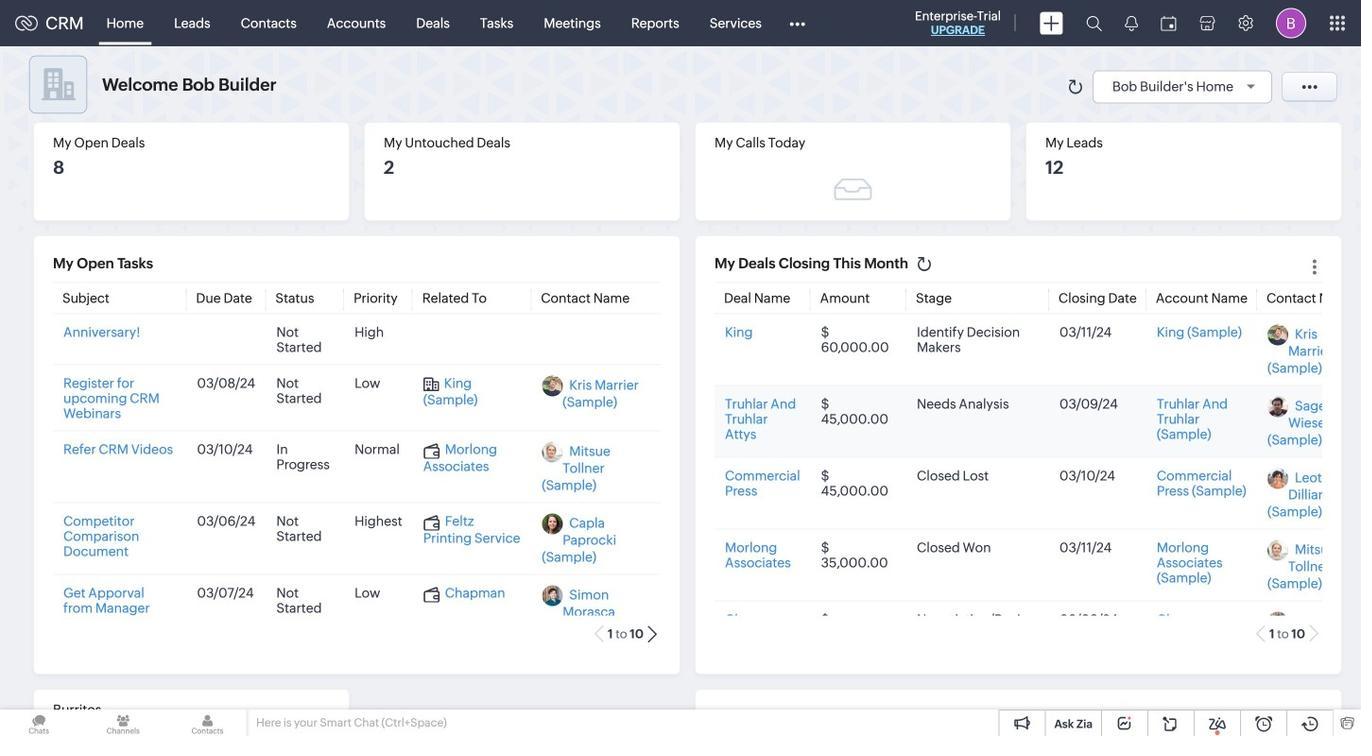 Task type: locate. For each thing, give the bounding box(es) containing it.
create menu element
[[1029, 0, 1075, 46]]

calendar image
[[1161, 16, 1177, 31]]

search image
[[1087, 15, 1103, 31]]

contacts image
[[169, 710, 246, 737]]

Other Modules field
[[777, 8, 818, 38]]



Task type: vqa. For each thing, say whether or not it's contained in the screenshot.
Signals icon
yes



Task type: describe. For each thing, give the bounding box(es) containing it.
profile image
[[1277, 8, 1307, 38]]

logo image
[[15, 16, 38, 31]]

profile element
[[1265, 0, 1318, 46]]

signals element
[[1114, 0, 1150, 46]]

chats image
[[0, 710, 78, 737]]

channels image
[[84, 710, 162, 737]]

search element
[[1075, 0, 1114, 46]]

create menu image
[[1040, 12, 1064, 35]]

signals image
[[1125, 15, 1139, 31]]



